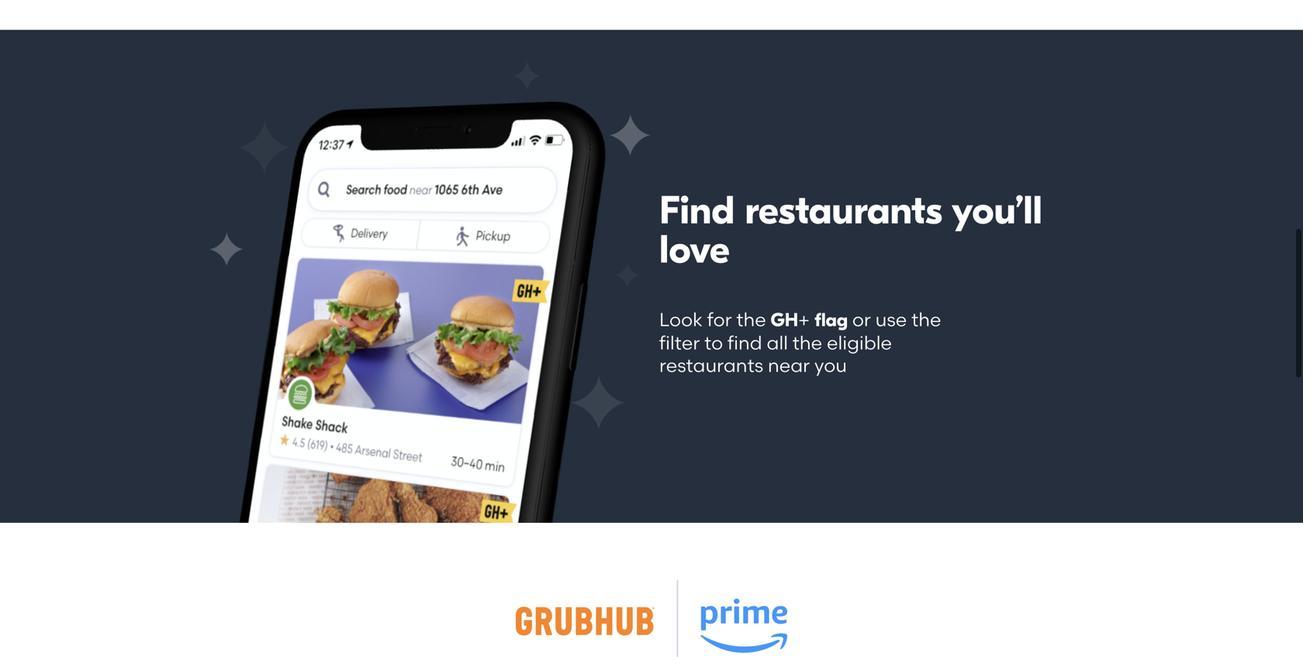 Task type: describe. For each thing, give the bounding box(es) containing it.
restaurants inside or use the filter to find all the eligible restaurants near you
[[660, 354, 764, 377]]

restaurants inside find restaurants you'll love
[[745, 188, 943, 234]]

near
[[768, 354, 810, 377]]

a cellphone with the grubhub app loaded on it image
[[210, 61, 652, 523]]

eligible
[[827, 332, 892, 354]]

to
[[705, 332, 723, 354]]

the for use
[[912, 309, 942, 331]]

look for the gh+ flag
[[660, 309, 848, 331]]

filter
[[660, 332, 700, 354]]

flag
[[815, 309, 848, 331]]



Task type: locate. For each thing, give the bounding box(es) containing it.
or use the filter to find all the eligible restaurants near you
[[660, 309, 942, 377]]

2 horizontal spatial the
[[912, 309, 942, 331]]

the for for
[[737, 309, 767, 331]]

1 horizontal spatial the
[[793, 332, 823, 354]]

graphic of the gh logo and amazon prime logo image
[[516, 580, 788, 657]]

find
[[728, 332, 763, 354]]

all
[[767, 332, 788, 354]]

the up find
[[737, 309, 767, 331]]

the right use
[[912, 309, 942, 331]]

restaurants
[[745, 188, 943, 234], [660, 354, 764, 377]]

find
[[660, 188, 735, 234]]

1 vertical spatial restaurants
[[660, 354, 764, 377]]

gh+
[[771, 309, 810, 331]]

you
[[815, 354, 847, 377]]

find restaurants you'll love
[[660, 188, 1043, 273]]

love
[[660, 227, 730, 273]]

or
[[853, 309, 871, 331]]

0 vertical spatial restaurants
[[745, 188, 943, 234]]

the inside look for the gh+ flag
[[737, 309, 767, 331]]

0 horizontal spatial the
[[737, 309, 767, 331]]

look
[[660, 309, 703, 331]]

use
[[876, 309, 907, 331]]

the
[[737, 309, 767, 331], [912, 309, 942, 331], [793, 332, 823, 354]]

the down gh+
[[793, 332, 823, 354]]

for
[[708, 309, 732, 331]]

you'll
[[952, 188, 1043, 234]]



Task type: vqa. For each thing, say whether or not it's contained in the screenshot.
AND within 'Save more on selected restaurants and stores'
no



